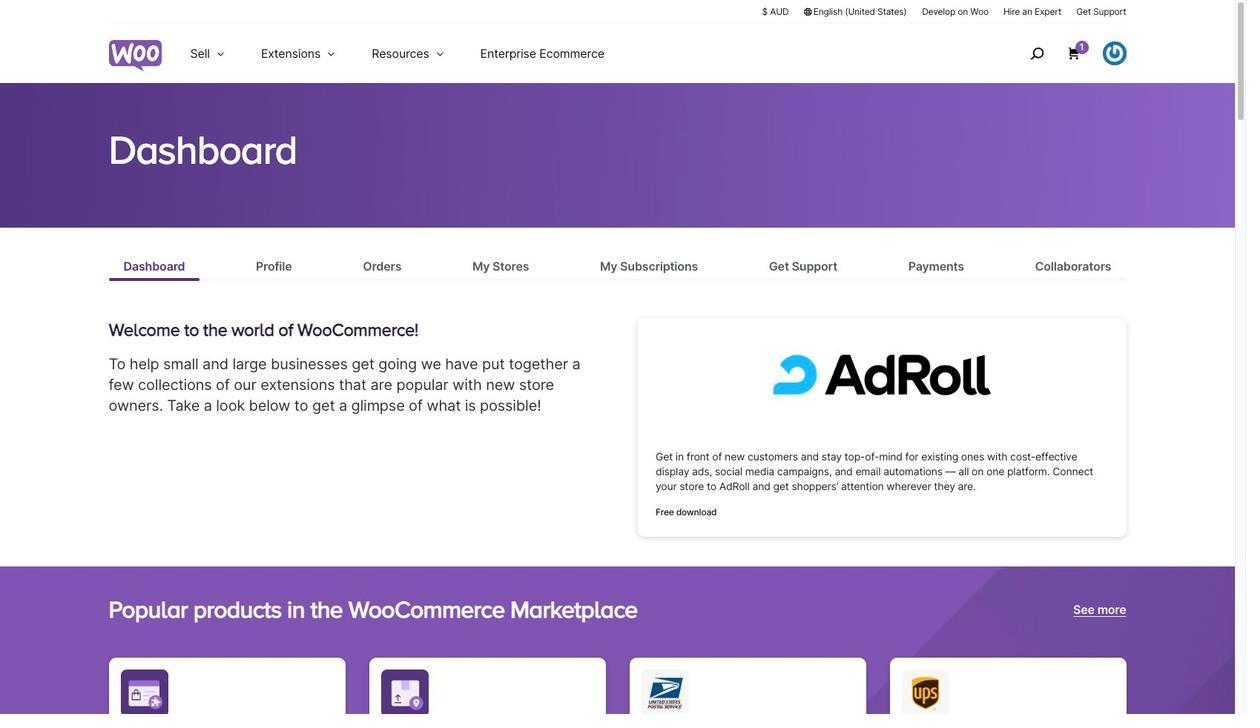 Task type: vqa. For each thing, say whether or not it's contained in the screenshot.
'Open account menu' image
yes



Task type: describe. For each thing, give the bounding box(es) containing it.
search image
[[1025, 42, 1049, 65]]



Task type: locate. For each thing, give the bounding box(es) containing it.
open account menu image
[[1103, 42, 1127, 65]]

service navigation menu element
[[999, 29, 1127, 78]]



